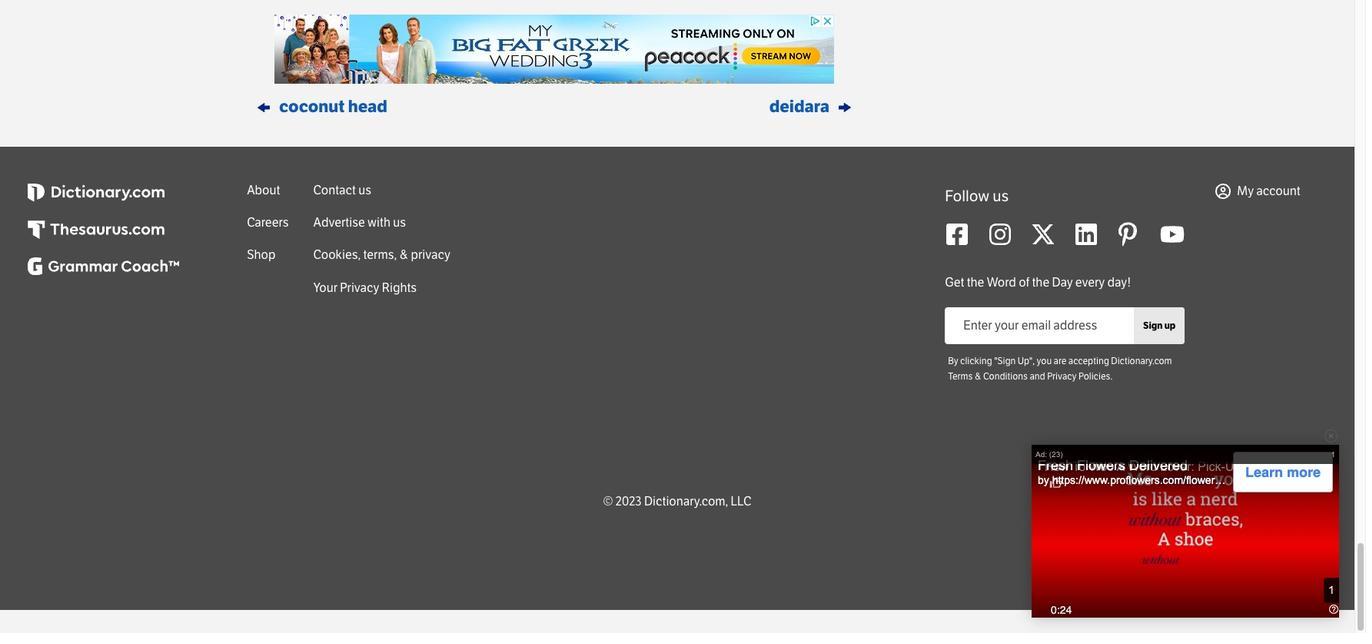Task type: locate. For each thing, give the bounding box(es) containing it.
us
[[359, 183, 372, 198], [993, 187, 1009, 206], [393, 216, 406, 230]]

us right follow
[[993, 187, 1009, 206]]

get the word of the day every day!
[[946, 275, 1132, 290]]

up",
[[1018, 356, 1035, 367]]

terms,
[[363, 248, 397, 262]]

by
[[949, 356, 959, 367]]

word left the of on the top right
[[987, 275, 1017, 290]]

advertise
[[313, 216, 365, 230]]

privacy right your
[[340, 281, 380, 296]]

follow us
[[946, 187, 1009, 206]]

terms & conditions and privacy policies. link
[[949, 371, 1113, 382]]

us right "with"
[[393, 216, 406, 230]]

©
[[603, 494, 613, 509]]

advertise with us link
[[313, 216, 406, 230]]

woo
[[1090, 461, 1115, 474]]

0 horizontal spatial us
[[359, 183, 372, 198]]

us right contact
[[359, 183, 372, 198]]

conditions
[[984, 371, 1028, 382]]

day
[[1053, 275, 1073, 290]]

& right terms,
[[400, 248, 409, 262]]

the right the of on the top right
[[1033, 275, 1050, 290]]

1 vertical spatial privacy
[[1048, 371, 1077, 382]]

1
[[1332, 451, 1336, 459]]

1 horizontal spatial the
[[1033, 275, 1050, 290]]

the right get on the right top
[[967, 275, 985, 290]]

day!
[[1108, 275, 1132, 290]]

1 horizontal spatial privacy
[[1048, 371, 1077, 382]]

policies.
[[1079, 371, 1113, 382]]

the
[[1310, 461, 1331, 474]]

deidara link
[[770, 97, 855, 117]]

privacy
[[340, 281, 380, 296], [1048, 371, 1077, 382]]

1 horizontal spatial word
[[1128, 461, 1158, 474]]

up
[[1226, 461, 1242, 474]]

& down clicking
[[975, 371, 982, 382]]

https://www.thesaurus.com image
[[28, 221, 164, 239]]

privacy down are
[[1048, 371, 1077, 382]]

ad: (23)
[[1036, 451, 1063, 459]]

your privacy rights
[[313, 281, 417, 296]]

with
[[368, 216, 391, 230]]

how
[[1045, 461, 1070, 474]]

coconut
[[279, 97, 345, 117]]

grammarcoach.com image
[[28, 258, 179, 276]]

&
[[400, 248, 409, 262], [975, 371, 982, 382]]

twitter image
[[1032, 222, 1056, 247]]

advertisement element
[[275, 15, 835, 84]]

0 vertical spatial &
[[400, 248, 409, 262]]

pinterest image
[[1118, 222, 1142, 247]]

1 the from the left
[[967, 275, 985, 290]]

2023
[[616, 494, 642, 509]]

sign up
[[1144, 321, 1176, 331]]

lover:
[[1161, 461, 1195, 474]]

1 vertical spatial word
[[1128, 461, 1158, 474]]

0 horizontal spatial the
[[967, 275, 985, 290]]

word
[[987, 275, 1017, 290], [1128, 461, 1158, 474]]

about
[[247, 183, 280, 198]]

& inside by clicking "sign up", you are accepting dictionary.com terms & conditions and privacy policies.
[[975, 371, 982, 382]]

1 vertical spatial &
[[975, 371, 982, 382]]

0 vertical spatial privacy
[[340, 281, 380, 296]]

and
[[1030, 371, 1046, 382]]

coconut head
[[279, 97, 388, 117]]

cookies, terms, & privacy link
[[313, 248, 451, 262]]

from
[[1278, 461, 1307, 474]]

0 vertical spatial word
[[987, 275, 1017, 290]]

"sign
[[995, 356, 1016, 367]]

1 horizontal spatial &
[[975, 371, 982, 382]]

instagram image
[[989, 222, 1013, 247]]

by clicking "sign up", you are accepting dictionary.com terms & conditions and privacy policies.
[[949, 356, 1173, 382]]

2 horizontal spatial us
[[993, 187, 1009, 206]]

account
[[1257, 184, 1301, 199]]

shop link
[[247, 248, 276, 262]]

the
[[967, 275, 985, 290], [1033, 275, 1050, 290]]

your
[[313, 281, 338, 296]]

0 horizontal spatial privacy
[[340, 281, 380, 296]]

contact
[[313, 183, 356, 198]]

to
[[1073, 461, 1086, 474]]

careers
[[247, 216, 289, 230]]

https://www.dictionary.com image
[[28, 184, 164, 202]]

my
[[1238, 184, 1255, 199]]

word right a
[[1128, 461, 1158, 474]]



Task type: describe. For each thing, give the bounding box(es) containing it.
pick-
[[1199, 461, 1226, 474]]

word inside 'video player' region
[[1128, 461, 1158, 474]]

my account
[[1238, 184, 1301, 199]]

privacy inside by clicking "sign up", you are accepting dictionary.com terms & conditions and privacy policies.
[[1048, 371, 1077, 382]]

linkedin image
[[1075, 222, 1099, 247]]

Enter your email address text field
[[946, 312, 1135, 340]]

rights
[[382, 281, 417, 296]]

about link
[[247, 183, 280, 198]]

privacy
[[411, 248, 451, 262]]

coconut head link
[[255, 97, 388, 117]]

you
[[1037, 356, 1052, 367]]

my account link
[[1216, 184, 1301, 199]]

dictionary.com
[[1112, 356, 1173, 367]]

follow
[[946, 187, 990, 206]]

are
[[1054, 356, 1067, 367]]

dictionary.com,
[[644, 494, 729, 509]]

lines
[[1245, 461, 1274, 474]]

how to woo a word lover: pick-up lines from the diction
[[1045, 461, 1367, 474]]

0 horizontal spatial word
[[987, 275, 1017, 290]]

get
[[946, 275, 965, 290]]

careers link
[[247, 216, 289, 230]]

terms
[[949, 371, 973, 382]]

cookies, terms, & privacy
[[313, 248, 451, 262]]

contact us link
[[313, 183, 372, 198]]

sign up button
[[1135, 308, 1186, 344]]

deidara
[[770, 97, 830, 117]]

youtube image
[[1161, 222, 1186, 247]]

a
[[1117, 461, 1125, 474]]

us for contact us
[[359, 183, 372, 198]]

2 the from the left
[[1033, 275, 1050, 290]]

every
[[1076, 275, 1106, 290]]

up
[[1165, 321, 1176, 331]]

© 2023 dictionary.com, llc
[[603, 494, 752, 509]]

advertise with us
[[313, 216, 406, 230]]

clicking
[[961, 356, 993, 367]]

your privacy rights button
[[313, 281, 417, 296]]

ad:
[[1036, 451, 1048, 459]]

head
[[348, 97, 388, 117]]

contact us
[[313, 183, 372, 198]]

0 horizontal spatial &
[[400, 248, 409, 262]]

cookies,
[[313, 248, 361, 262]]

shop
[[247, 248, 276, 262]]

privacy inside button
[[340, 281, 380, 296]]

facebook image
[[946, 222, 970, 247]]

accepting
[[1069, 356, 1110, 367]]

video player region
[[1032, 445, 1367, 618]]

(23)
[[1050, 451, 1063, 459]]

1 horizontal spatial us
[[393, 216, 406, 230]]

llc
[[731, 494, 752, 509]]

us for follow us
[[993, 187, 1009, 206]]

diction
[[1334, 461, 1367, 474]]

sign
[[1144, 321, 1163, 331]]

of
[[1019, 275, 1030, 290]]



Task type: vqa. For each thing, say whether or not it's contained in the screenshot.
"every"
yes



